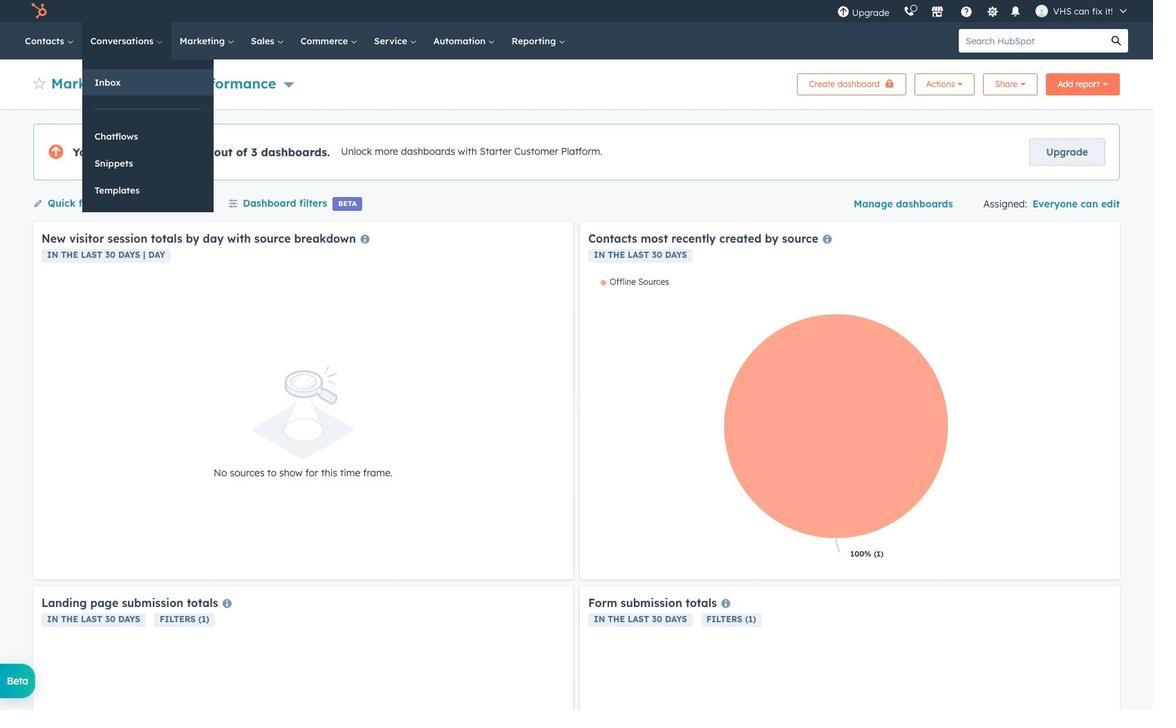 Task type: locate. For each thing, give the bounding box(es) containing it.
banner
[[33, 69, 1120, 95]]

landing page submission totals element
[[33, 586, 573, 710]]

menu
[[830, 0, 1137, 22]]

form submission totals element
[[580, 586, 1120, 710]]

conversations menu
[[82, 59, 213, 212]]



Task type: vqa. For each thing, say whether or not it's contained in the screenshot.
UNSAVED
no



Task type: describe. For each thing, give the bounding box(es) containing it.
new visitor session totals by day with source breakdown element
[[33, 222, 573, 580]]

contacts most recently created by source element
[[580, 222, 1120, 580]]

interactive chart image
[[589, 277, 1112, 571]]

toggle series visibility region
[[601, 277, 669, 287]]

jacob simon image
[[1036, 5, 1048, 17]]

marketplaces image
[[931, 6, 944, 19]]

Search HubSpot search field
[[959, 29, 1105, 53]]



